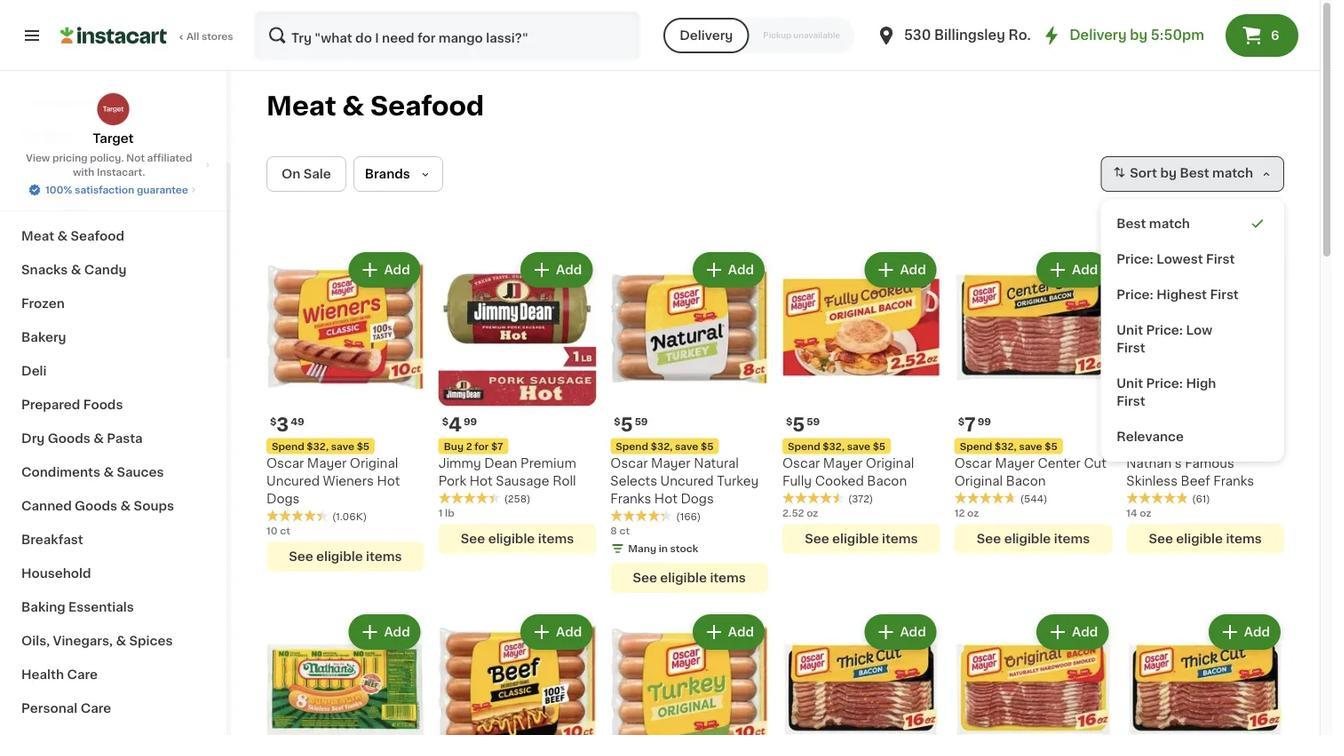 Task type: vqa. For each thing, say whether or not it's contained in the screenshot.


Task type: describe. For each thing, give the bounding box(es) containing it.
(544)
[[1021, 495, 1048, 504]]

10
[[267, 527, 278, 536]]

Best match Sort by field
[[1101, 156, 1285, 192]]

$5 for wieners
[[357, 442, 370, 451]]

save inside 5 spend $20, save $3 nathan's famous skinless beef franks
[[1192, 442, 1215, 451]]

condiments & sauces link
[[11, 456, 216, 490]]

health
[[21, 669, 64, 682]]

high
[[1187, 378, 1217, 390]]

personal care
[[21, 703, 111, 716]]

items for nathan's famous skinless beef franks
[[1226, 533, 1262, 546]]

100% satisfaction guarantee
[[45, 185, 188, 195]]

7
[[965, 416, 976, 435]]

see for oscar mayer center cut original bacon
[[977, 533, 1002, 546]]

sale
[[304, 168, 331, 180]]

oils, vinegars, & spices link
[[11, 625, 216, 659]]

target
[[93, 132, 134, 145]]

see eligible items button for nathan's famous skinless beef franks
[[1127, 524, 1285, 555]]

snacks & candy
[[21, 264, 127, 277]]

produce
[[21, 129, 75, 142]]

by for delivery
[[1130, 29, 1148, 42]]

2.52
[[783, 509, 805, 519]]

save for cooked
[[847, 442, 871, 451]]

$ 7 99
[[958, 416, 991, 435]]

snacks & candy link
[[11, 254, 216, 287]]

ct for 3
[[280, 527, 290, 536]]

$5 for original
[[1045, 442, 1058, 451]]

dogs inside oscar mayer original uncured wieners hot dogs
[[267, 493, 300, 505]]

household link
[[11, 558, 216, 591]]

unit price: high first option
[[1108, 366, 1278, 419]]

care for health care
[[67, 669, 98, 682]]

items for oscar mayer center cut original bacon
[[1054, 533, 1090, 546]]

affiliated
[[147, 153, 192, 163]]

oscar mayer natural selects uncured turkey franks hot dogs
[[611, 457, 759, 505]]

frozen
[[21, 298, 65, 311]]

brands button
[[353, 156, 443, 192]]

many in stock
[[628, 544, 698, 554]]

items for oscar mayer natural selects uncured turkey franks hot dogs
[[710, 572, 746, 585]]

$7
[[491, 442, 503, 451]]

sauces
[[117, 467, 164, 479]]

save for original
[[1019, 442, 1043, 451]]

mayer for cooked
[[823, 457, 863, 470]]

natural
[[694, 457, 739, 470]]

see for nathan's famous skinless beef franks
[[1149, 533, 1174, 546]]

stores
[[202, 32, 233, 41]]

delivery button
[[664, 18, 749, 53]]

3
[[277, 416, 289, 435]]

mayer for original
[[995, 457, 1035, 470]]

3 oz from the left
[[1140, 509, 1152, 519]]

dry goods & pasta link
[[11, 422, 216, 456]]

for
[[475, 442, 489, 451]]

price: lowest first option
[[1108, 242, 1278, 277]]

5:50pm
[[1151, 29, 1205, 42]]

stock
[[670, 544, 698, 554]]

price: left lowest
[[1117, 253, 1154, 266]]

best match option
[[1108, 206, 1278, 242]]

care for personal care
[[81, 703, 111, 716]]

see for oscar mayer original uncured wieners hot dogs
[[289, 551, 313, 563]]

wieners
[[323, 475, 374, 487]]

best match inside option
[[1117, 218, 1190, 230]]

best inside option
[[1117, 218, 1147, 230]]

cut
[[1084, 457, 1107, 470]]

nathan's
[[1127, 457, 1182, 470]]

eligible for nathan's famous skinless beef franks
[[1177, 533, 1223, 546]]

on
[[282, 168, 301, 180]]

49
[[291, 417, 304, 427]]

brands
[[365, 168, 410, 180]]

view
[[26, 153, 50, 163]]

& inside 'link'
[[57, 231, 68, 243]]

& left pasta
[[93, 433, 104, 446]]

unit for unit price: low first
[[1117, 324, 1144, 337]]

(61)
[[1193, 495, 1211, 504]]

delivery by 5:50pm link
[[1041, 25, 1205, 46]]

$ 5 59 for oscar mayer natural selects uncured turkey franks hot dogs
[[614, 416, 648, 435]]

see eligible items for jimmy dean premium pork hot sausage roll
[[461, 533, 574, 546]]

see eligible items for oscar mayer natural selects uncured turkey franks hot dogs
[[633, 572, 746, 585]]

instacart logo image
[[60, 25, 167, 46]]

center
[[1038, 457, 1081, 470]]

dairy & eggs link
[[11, 152, 216, 186]]

frozen link
[[11, 287, 216, 321]]

uncured inside oscar mayer original uncured wieners hot dogs
[[267, 475, 320, 487]]

14
[[1127, 509, 1138, 519]]

breakfast
[[21, 534, 83, 547]]

baking
[[21, 602, 65, 614]]

match inside option
[[1150, 218, 1190, 230]]

& left the sauces
[[103, 467, 114, 479]]

service type group
[[664, 18, 855, 53]]

original inside oscar mayer center cut original bacon
[[955, 475, 1003, 487]]

pork
[[439, 475, 467, 487]]

& left soups
[[120, 501, 131, 513]]

1 horizontal spatial meat
[[267, 94, 336, 119]]

all stores
[[187, 32, 233, 41]]

unit for unit price: high first
[[1117, 378, 1144, 390]]

deli link
[[11, 355, 216, 389]]

& left spices
[[116, 636, 126, 648]]

all
[[187, 32, 199, 41]]

spend $32, save $5 for cooked
[[788, 442, 886, 451]]

target logo image
[[96, 92, 130, 126]]

6 button
[[1226, 14, 1299, 57]]

spend $32, save $5 for uncured
[[616, 442, 714, 451]]

product group containing 3
[[267, 249, 424, 572]]

skinless
[[1127, 475, 1178, 487]]

breakfast link
[[11, 524, 216, 558]]

99 for 4
[[464, 417, 477, 427]]

see eligible items button for oscar mayer natural selects uncured turkey franks hot dogs
[[611, 563, 769, 594]]

soups
[[134, 501, 174, 513]]

buy
[[444, 442, 464, 451]]

see eligible items button for oscar mayer original uncured wieners hot dogs
[[267, 542, 424, 572]]

best inside field
[[1180, 167, 1210, 180]]

prepared foods link
[[11, 389, 216, 422]]

product group containing 4
[[439, 249, 596, 555]]

see eligible items button for jimmy dean premium pork hot sausage roll
[[439, 524, 596, 555]]

eligible for oscar mayer original uncured wieners hot dogs
[[316, 551, 363, 563]]

& left with
[[59, 163, 69, 175]]

$ 5 59 for oscar mayer original fully cooked bacon
[[786, 416, 820, 435]]

& up 'brands' dropdown button
[[342, 94, 365, 119]]

oz for 7
[[968, 509, 979, 519]]

candy
[[84, 264, 127, 277]]

meat & seafood inside 'link'
[[21, 231, 124, 243]]

price: highest first option
[[1108, 277, 1278, 313]]

see for oscar mayer natural selects uncured turkey franks hot dogs
[[633, 572, 657, 585]]

thanksgiving
[[21, 96, 106, 108]]

see eligible items for oscar mayer original uncured wieners hot dogs
[[289, 551, 402, 563]]

in
[[659, 544, 668, 554]]

lb
[[445, 509, 455, 519]]

first right lowest
[[1206, 253, 1235, 266]]

oz for 5
[[807, 509, 819, 519]]

$32, for uncured
[[651, 442, 673, 451]]

uncured inside oscar mayer natural selects uncured turkey franks hot dogs
[[661, 475, 714, 487]]

$ for oscar mayer original fully cooked bacon
[[786, 417, 793, 427]]

relevance option
[[1108, 419, 1278, 455]]

$ 4 99
[[442, 416, 477, 435]]

eligible for oscar mayer natural selects uncured turkey franks hot dogs
[[660, 572, 707, 585]]

condiments & sauces
[[21, 467, 164, 479]]

many
[[628, 544, 657, 554]]

unit price: high first
[[1117, 378, 1217, 408]]

see eligible items button for oscar mayer center cut original bacon
[[955, 524, 1113, 555]]

(372)
[[848, 495, 874, 504]]

premium
[[521, 457, 577, 470]]

oscar for oscar mayer natural selects uncured turkey franks hot dogs
[[611, 457, 648, 470]]

price: lowest first
[[1117, 253, 1235, 266]]

canned goods & soups link
[[11, 490, 216, 524]]

best match inside field
[[1180, 167, 1254, 180]]

original for 3
[[350, 457, 398, 470]]

sort by
[[1130, 167, 1177, 180]]

spices
[[129, 636, 173, 648]]

530 billingsley road button
[[876, 11, 1045, 60]]

0 vertical spatial seafood
[[371, 94, 484, 119]]

oscar for oscar mayer center cut original bacon
[[955, 457, 992, 470]]

$32, for original
[[995, 442, 1017, 451]]



Task type: locate. For each thing, give the bounding box(es) containing it.
ct
[[280, 527, 290, 536], [620, 527, 630, 536]]

0 vertical spatial meat
[[267, 94, 336, 119]]

2 mayer from the left
[[823, 457, 863, 470]]

best match up best match option
[[1180, 167, 1254, 180]]

baking essentials link
[[11, 591, 216, 625]]

1 spend from the left
[[272, 442, 304, 451]]

1 bacon from the left
[[867, 475, 907, 487]]

meat up snacks
[[21, 231, 54, 243]]

1 $ 5 59 from the left
[[786, 416, 820, 435]]

eligible for oscar mayer center cut original bacon
[[1005, 533, 1051, 546]]

2 bacon from the left
[[1006, 475, 1046, 487]]

oscar mayer center cut original bacon
[[955, 457, 1107, 487]]

(1.06k)
[[332, 512, 367, 522]]

2 uncured from the left
[[661, 475, 714, 487]]

0 vertical spatial match
[[1213, 167, 1254, 180]]

dogs up (166)
[[681, 493, 714, 505]]

1 horizontal spatial match
[[1213, 167, 1254, 180]]

hot down dean
[[470, 475, 493, 487]]

original inside "oscar mayer original fully cooked bacon"
[[866, 457, 914, 470]]

product group containing 7
[[955, 249, 1113, 555]]

2 5 from the left
[[621, 416, 633, 435]]

household
[[21, 568, 91, 581]]

$ up "selects"
[[614, 417, 621, 427]]

add button
[[350, 254, 419, 286], [523, 254, 591, 286], [695, 254, 763, 286], [867, 254, 935, 286], [1039, 254, 1107, 286], [350, 617, 419, 649], [523, 617, 591, 649], [695, 617, 763, 649], [867, 617, 935, 649], [1039, 617, 1107, 649], [1211, 617, 1279, 649]]

$5 for cooked
[[873, 442, 886, 451]]

99 right 7
[[978, 417, 991, 427]]

spend up fully
[[788, 442, 821, 451]]

0 vertical spatial goods
[[48, 433, 90, 446]]

$5 up natural
[[701, 442, 714, 451]]

$ for oscar mayer original uncured wieners hot dogs
[[270, 417, 277, 427]]

original for 5
[[866, 457, 914, 470]]

spend $32, save $5 for wieners
[[272, 442, 370, 451]]

beverages
[[21, 197, 89, 209]]

&
[[342, 94, 365, 119], [59, 163, 69, 175], [57, 231, 68, 243], [71, 264, 81, 277], [93, 433, 104, 446], [103, 467, 114, 479], [120, 501, 131, 513], [116, 636, 126, 648]]

spend $32, save $5 up oscar mayer center cut original bacon
[[960, 442, 1058, 451]]

mayer inside oscar mayer original uncured wieners hot dogs
[[307, 457, 347, 470]]

canned
[[21, 501, 72, 513]]

delivery inside button
[[680, 29, 733, 42]]

$5 up the wieners
[[357, 442, 370, 451]]

beef
[[1181, 475, 1211, 487]]

spend inside 5 spend $20, save $3 nathan's famous skinless beef franks
[[1132, 442, 1165, 451]]

price: inside unit price: high first
[[1147, 378, 1184, 390]]

$ up fully
[[786, 417, 793, 427]]

bacon for 5
[[867, 475, 907, 487]]

ct inside 'group'
[[280, 527, 290, 536]]

2.52 oz
[[783, 509, 819, 519]]

2 horizontal spatial 5
[[1137, 416, 1149, 435]]

0 vertical spatial care
[[67, 669, 98, 682]]

see eligible items button down (61) on the right
[[1127, 524, 1285, 555]]

match inside field
[[1213, 167, 1254, 180]]

$ left 49
[[270, 417, 277, 427]]

1 horizontal spatial delivery
[[1070, 29, 1127, 42]]

$ inside '$ 7 99'
[[958, 417, 965, 427]]

59 up "selects"
[[635, 417, 648, 427]]

1 horizontal spatial oz
[[968, 509, 979, 519]]

99 inside $ 4 99
[[464, 417, 477, 427]]

price: inside unit price: low first
[[1147, 324, 1184, 337]]

$ inside $ 3 49
[[270, 417, 277, 427]]

0 horizontal spatial by
[[1130, 29, 1148, 42]]

goods down 'prepared foods'
[[48, 433, 90, 446]]

uncured
[[267, 475, 320, 487], [661, 475, 714, 487]]

$ for oscar mayer natural selects uncured turkey franks hot dogs
[[614, 417, 621, 427]]

price:
[[1117, 253, 1154, 266], [1117, 289, 1154, 301], [1147, 324, 1184, 337], [1147, 378, 1184, 390]]

best right sort by at the right
[[1180, 167, 1210, 180]]

see eligible items down stock
[[633, 572, 746, 585]]

$5 for uncured
[[701, 442, 714, 451]]

3 5 from the left
[[1137, 416, 1149, 435]]

first inside unit price: high first
[[1117, 395, 1146, 408]]

bacon for 7
[[1006, 475, 1046, 487]]

4 save from the left
[[675, 442, 699, 451]]

$32, up "oscar mayer original fully cooked bacon"
[[823, 442, 845, 451]]

99
[[464, 417, 477, 427], [978, 417, 991, 427]]

3 $5 from the left
[[1045, 442, 1058, 451]]

see eligible items down (61) on the right
[[1149, 533, 1262, 546]]

1 horizontal spatial dogs
[[681, 493, 714, 505]]

0 horizontal spatial ct
[[280, 527, 290, 536]]

4 spend $32, save $5 from the left
[[616, 442, 714, 451]]

meat & seafood up brands
[[267, 94, 484, 119]]

(258)
[[504, 495, 531, 504]]

4 mayer from the left
[[651, 457, 691, 470]]

items for jimmy dean premium pork hot sausage roll
[[538, 533, 574, 546]]

see down 14 oz
[[1149, 533, 1174, 546]]

eligible down (258)
[[488, 533, 535, 546]]

hot inside oscar mayer original uncured wieners hot dogs
[[377, 475, 400, 487]]

essentials
[[68, 602, 134, 614]]

first inside unit price: low first
[[1117, 342, 1146, 354]]

see eligible items button down (1.06k)
[[267, 542, 424, 572]]

2 99 from the left
[[978, 417, 991, 427]]

1 vertical spatial unit
[[1117, 378, 1144, 390]]

spend $32, save $5 up "oscar mayer original fully cooked bacon"
[[788, 442, 886, 451]]

by for sort
[[1161, 167, 1177, 180]]

0 horizontal spatial $ 5 59
[[614, 416, 648, 435]]

franks inside 5 spend $20, save $3 nathan's famous skinless beef franks
[[1214, 475, 1255, 487]]

1 $ from the left
[[270, 417, 277, 427]]

59 for oscar mayer original fully cooked bacon
[[807, 417, 820, 427]]

unit price: low first option
[[1108, 313, 1278, 366]]

unit down unit price: low first
[[1117, 378, 1144, 390]]

3 oscar from the left
[[955, 457, 992, 470]]

hot inside jimmy dean premium pork hot sausage roll
[[470, 475, 493, 487]]

oz right 12
[[968, 509, 979, 519]]

price: left low
[[1147, 324, 1184, 337]]

4 oscar from the left
[[611, 457, 648, 470]]

spend for oscar mayer original uncured wieners hot dogs
[[272, 442, 304, 451]]

0 horizontal spatial match
[[1150, 218, 1190, 230]]

oscar up "selects"
[[611, 457, 648, 470]]

2 dogs from the left
[[681, 493, 714, 505]]

2 horizontal spatial oz
[[1140, 509, 1152, 519]]

0 vertical spatial unit
[[1117, 324, 1144, 337]]

0 horizontal spatial 99
[[464, 417, 477, 427]]

0 horizontal spatial hot
[[377, 475, 400, 487]]

guarantee
[[137, 185, 188, 195]]

1 $32, from the left
[[307, 442, 329, 451]]

1 oscar from the left
[[267, 457, 304, 470]]

mayer up the wieners
[[307, 457, 347, 470]]

care down health care link
[[81, 703, 111, 716]]

see down the 12 oz on the right of page
[[977, 533, 1002, 546]]

oils, vinegars, & spices
[[21, 636, 173, 648]]

see for jimmy dean premium pork hot sausage roll
[[461, 533, 485, 546]]

mayer up "selects"
[[651, 457, 691, 470]]

meat & seafood up snacks & candy
[[21, 231, 124, 243]]

care down vinegars,
[[67, 669, 98, 682]]

dairy
[[21, 163, 56, 175]]

1 lb
[[439, 509, 455, 519]]

original inside oscar mayer original uncured wieners hot dogs
[[350, 457, 398, 470]]

deli
[[21, 366, 47, 378]]

best match up price: lowest first
[[1117, 218, 1190, 230]]

2 save from the left
[[847, 442, 871, 451]]

4 $32, from the left
[[651, 442, 673, 451]]

spend down $ 3 49
[[272, 442, 304, 451]]

$32, for cooked
[[823, 442, 845, 451]]

see eligible items for oscar mayer original fully cooked bacon
[[805, 533, 918, 546]]

mayer inside "oscar mayer original fully cooked bacon"
[[823, 457, 863, 470]]

0 horizontal spatial original
[[350, 457, 398, 470]]

oscar mayer original uncured wieners hot dogs
[[267, 457, 400, 505]]

foods
[[83, 399, 123, 412]]

5 $ from the left
[[614, 417, 621, 427]]

jimmy dean premium pork hot sausage roll
[[439, 457, 577, 487]]

save up famous
[[1192, 442, 1215, 451]]

2 horizontal spatial hot
[[655, 493, 678, 505]]

by inside "link"
[[1130, 29, 1148, 42]]

2 $32, from the left
[[823, 442, 845, 451]]

hot right the wieners
[[377, 475, 400, 487]]

all stores link
[[60, 11, 235, 60]]

original up the wieners
[[350, 457, 398, 470]]

0 horizontal spatial best
[[1117, 218, 1147, 230]]

1 horizontal spatial $ 5 59
[[786, 416, 820, 435]]

1 vertical spatial match
[[1150, 218, 1190, 230]]

first inside option
[[1210, 289, 1239, 301]]

1 oz from the left
[[807, 509, 819, 519]]

Search field
[[256, 12, 639, 59]]

see eligible items button for oscar mayer original fully cooked bacon
[[783, 524, 941, 555]]

1 horizontal spatial 99
[[978, 417, 991, 427]]

3 spend from the left
[[960, 442, 993, 451]]

2 $ from the left
[[442, 417, 449, 427]]

view pricing policy. not affiliated with instacart.
[[26, 153, 192, 177]]

dairy & eggs
[[21, 163, 104, 175]]

99 inside '$ 7 99'
[[978, 417, 991, 427]]

dogs up "10 ct"
[[267, 493, 300, 505]]

best down sort
[[1117, 218, 1147, 230]]

1 5 from the left
[[793, 416, 805, 435]]

1 $5 from the left
[[357, 442, 370, 451]]

goods for canned
[[75, 501, 117, 513]]

items for oscar mayer original uncured wieners hot dogs
[[366, 551, 402, 563]]

0 vertical spatial best
[[1180, 167, 1210, 180]]

see for oscar mayer original fully cooked bacon
[[805, 533, 829, 546]]

turkey
[[717, 475, 759, 487]]

save up natural
[[675, 442, 699, 451]]

$5 up center
[[1045, 442, 1058, 451]]

ct right 10
[[280, 527, 290, 536]]

0 horizontal spatial meat & seafood
[[21, 231, 124, 243]]

match up price: lowest first
[[1150, 218, 1190, 230]]

by right sort
[[1161, 167, 1177, 180]]

see eligible items for oscar mayer center cut original bacon
[[977, 533, 1090, 546]]

2 spend $32, save $5 from the left
[[788, 442, 886, 451]]

0 vertical spatial best match
[[1180, 167, 1254, 180]]

spend down '$ 7 99'
[[960, 442, 993, 451]]

5 for oscar mayer natural selects uncured turkey franks hot dogs
[[621, 416, 633, 435]]

4 $5 from the left
[[701, 442, 714, 451]]

unit inside unit price: high first
[[1117, 378, 1144, 390]]

1 horizontal spatial seafood
[[371, 94, 484, 119]]

see eligible items for nathan's famous skinless beef franks
[[1149, 533, 1262, 546]]

1 horizontal spatial original
[[866, 457, 914, 470]]

see eligible items button down (372)
[[783, 524, 941, 555]]

bacon inside oscar mayer center cut original bacon
[[1006, 475, 1046, 487]]

1 ct from the left
[[280, 527, 290, 536]]

0 horizontal spatial uncured
[[267, 475, 320, 487]]

0 horizontal spatial oz
[[807, 509, 819, 519]]

by inside field
[[1161, 167, 1177, 180]]

1 vertical spatial seafood
[[71, 231, 124, 243]]

items for oscar mayer original fully cooked bacon
[[882, 533, 918, 546]]

$ up buy
[[442, 417, 449, 427]]

seafood inside 'link'
[[71, 231, 124, 243]]

& down beverages
[[57, 231, 68, 243]]

59 for oscar mayer natural selects uncured turkey franks hot dogs
[[635, 417, 648, 427]]

see
[[461, 533, 485, 546], [805, 533, 829, 546], [977, 533, 1002, 546], [1149, 533, 1174, 546], [289, 551, 313, 563], [633, 572, 657, 585]]

oscar inside oscar mayer natural selects uncured turkey franks hot dogs
[[611, 457, 648, 470]]

delivery for delivery
[[680, 29, 733, 42]]

see eligible items button down (258)
[[439, 524, 596, 555]]

fully
[[783, 475, 812, 487]]

dogs inside oscar mayer natural selects uncured turkey franks hot dogs
[[681, 493, 714, 505]]

save for wieners
[[331, 442, 354, 451]]

seafood up "candy"
[[71, 231, 124, 243]]

goods down condiments & sauces
[[75, 501, 117, 513]]

beverages link
[[11, 186, 216, 220]]

policy.
[[90, 153, 124, 163]]

1 horizontal spatial best
[[1180, 167, 1210, 180]]

1 mayer from the left
[[307, 457, 347, 470]]

oscar inside oscar mayer center cut original bacon
[[955, 457, 992, 470]]

1 vertical spatial by
[[1161, 167, 1177, 180]]

unit down price: highest first
[[1117, 324, 1144, 337]]

prepared
[[21, 399, 80, 412]]

$ inside $ 4 99
[[442, 417, 449, 427]]

$ up oscar mayer center cut original bacon
[[958, 417, 965, 427]]

lowest
[[1157, 253, 1203, 266]]

save for uncured
[[675, 442, 699, 451]]

2 $ 5 59 from the left
[[614, 416, 648, 435]]

pricing
[[52, 153, 88, 163]]

spend for oscar mayer center cut original bacon
[[960, 442, 993, 451]]

0 vertical spatial meat & seafood
[[267, 94, 484, 119]]

personal
[[21, 703, 77, 716]]

mayer inside oscar mayer center cut original bacon
[[995, 457, 1035, 470]]

spend $32, save $5 down 49
[[272, 442, 370, 451]]

buy 2 for $7
[[444, 442, 503, 451]]

1 horizontal spatial meat & seafood
[[267, 94, 484, 119]]

$5 up "oscar mayer original fully cooked bacon"
[[873, 442, 886, 451]]

$ 5 59 up fully
[[786, 416, 820, 435]]

0 horizontal spatial franks
[[611, 493, 652, 505]]

$ 5 59 up "selects"
[[614, 416, 648, 435]]

instacart.
[[97, 167, 145, 177]]

1 uncured from the left
[[267, 475, 320, 487]]

★★★★★
[[439, 492, 501, 505], [439, 492, 501, 505], [783, 492, 845, 505], [783, 492, 845, 505], [955, 492, 1017, 505], [955, 492, 1017, 505], [1127, 492, 1189, 505], [1127, 492, 1189, 505], [267, 510, 329, 522], [267, 510, 329, 522], [611, 510, 673, 522], [611, 510, 673, 522]]

sort by list box
[[1101, 199, 1285, 462]]

price: inside option
[[1117, 289, 1154, 301]]

product group
[[267, 249, 424, 572], [439, 249, 596, 555], [611, 249, 769, 594], [783, 249, 941, 555], [955, 249, 1113, 555], [1127, 249, 1285, 555], [267, 611, 424, 736], [439, 611, 596, 736], [611, 611, 769, 736], [783, 611, 941, 736], [955, 611, 1113, 736], [1127, 611, 1285, 736]]

2 ct from the left
[[620, 527, 630, 536]]

price: left highest
[[1117, 289, 1154, 301]]

seafood
[[371, 94, 484, 119], [71, 231, 124, 243]]

$ for oscar mayer center cut original bacon
[[958, 417, 965, 427]]

3 mayer from the left
[[995, 457, 1035, 470]]

$32, for wieners
[[307, 442, 329, 451]]

0 vertical spatial franks
[[1214, 475, 1255, 487]]

unit price: low first
[[1117, 324, 1213, 354]]

1 vertical spatial care
[[81, 703, 111, 716]]

first up relevance
[[1117, 395, 1146, 408]]

0 horizontal spatial dogs
[[267, 493, 300, 505]]

mayer for wieners
[[307, 457, 347, 470]]

health care link
[[11, 659, 216, 693]]

unit
[[1117, 324, 1144, 337], [1117, 378, 1144, 390]]

1 horizontal spatial 5
[[793, 416, 805, 435]]

sort
[[1130, 167, 1158, 180]]

save
[[331, 442, 354, 451], [847, 442, 871, 451], [1019, 442, 1043, 451], [675, 442, 699, 451], [1192, 442, 1215, 451]]

0 horizontal spatial delivery
[[680, 29, 733, 42]]

on sale button
[[267, 156, 346, 192]]

road
[[1009, 29, 1045, 42]]

1 horizontal spatial bacon
[[1006, 475, 1046, 487]]

1 vertical spatial best match
[[1117, 218, 1190, 230]]

franks inside oscar mayer natural selects uncured turkey franks hot dogs
[[611, 493, 652, 505]]

hot up (166)
[[655, 493, 678, 505]]

oscar inside oscar mayer original uncured wieners hot dogs
[[267, 457, 304, 470]]

0 horizontal spatial 59
[[635, 417, 648, 427]]

eligible for oscar mayer original fully cooked bacon
[[833, 533, 879, 546]]

spend up nathan's
[[1132, 442, 1165, 451]]

1 horizontal spatial hot
[[470, 475, 493, 487]]

spend for oscar mayer natural selects uncured turkey franks hot dogs
[[616, 442, 649, 451]]

530 billingsley road
[[905, 29, 1045, 42]]

goods inside dry goods & pasta link
[[48, 433, 90, 446]]

bacon
[[867, 475, 907, 487], [1006, 475, 1046, 487]]

oscar mayer original fully cooked bacon
[[783, 457, 914, 487]]

0 horizontal spatial seafood
[[71, 231, 124, 243]]

1 unit from the top
[[1117, 324, 1144, 337]]

3 $32, from the left
[[995, 442, 1017, 451]]

1 horizontal spatial franks
[[1214, 475, 1255, 487]]

ct right 8
[[620, 527, 630, 536]]

save up oscar mayer center cut original bacon
[[1019, 442, 1043, 451]]

$
[[270, 417, 277, 427], [442, 417, 449, 427], [786, 417, 793, 427], [958, 417, 965, 427], [614, 417, 621, 427]]

5 inside 5 spend $20, save $3 nathan's famous skinless beef franks
[[1137, 416, 1149, 435]]

2 horizontal spatial original
[[955, 475, 1003, 487]]

0 horizontal spatial meat
[[21, 231, 54, 243]]

dry
[[21, 433, 45, 446]]

oscar
[[267, 457, 304, 470], [783, 457, 820, 470], [955, 457, 992, 470], [611, 457, 648, 470]]

3 $ from the left
[[786, 417, 793, 427]]

eligible down (1.06k)
[[316, 551, 363, 563]]

mayer inside oscar mayer natural selects uncured turkey franks hot dogs
[[651, 457, 691, 470]]

59 up "oscar mayer original fully cooked bacon"
[[807, 417, 820, 427]]

vinegars,
[[53, 636, 113, 648]]

$32,
[[307, 442, 329, 451], [823, 442, 845, 451], [995, 442, 1017, 451], [651, 442, 673, 451]]

oscar for oscar mayer original uncured wieners hot dogs
[[267, 457, 304, 470]]

10 ct
[[267, 527, 290, 536]]

not
[[126, 153, 145, 163]]

3 save from the left
[[1019, 442, 1043, 451]]

0 horizontal spatial bacon
[[867, 475, 907, 487]]

5 for oscar mayer original fully cooked bacon
[[793, 416, 805, 435]]

1 dogs from the left
[[267, 493, 300, 505]]

satisfaction
[[75, 185, 134, 195]]

1 vertical spatial franks
[[611, 493, 652, 505]]

baking essentials
[[21, 602, 134, 614]]

goods for dry
[[48, 433, 90, 446]]

5 up nathan's
[[1137, 416, 1149, 435]]

eligible for jimmy dean premium pork hot sausage roll
[[488, 533, 535, 546]]

see eligible items down (258)
[[461, 533, 574, 546]]

goods inside canned goods & soups link
[[75, 501, 117, 513]]

roll
[[553, 475, 576, 487]]

mayer for uncured
[[651, 457, 691, 470]]

first right highest
[[1210, 289, 1239, 301]]

5 up "selects"
[[621, 416, 633, 435]]

relevance
[[1117, 431, 1184, 443]]

bacon inside "oscar mayer original fully cooked bacon"
[[867, 475, 907, 487]]

dry goods & pasta
[[21, 433, 143, 446]]

see eligible items button
[[439, 524, 596, 555], [783, 524, 941, 555], [955, 524, 1113, 555], [1127, 524, 1285, 555], [267, 542, 424, 572], [611, 563, 769, 594]]

highest
[[1157, 289, 1207, 301]]

1
[[439, 509, 443, 519]]

by left 5:50pm
[[1130, 29, 1148, 42]]

see eligible items button down stock
[[611, 563, 769, 594]]

view pricing policy. not affiliated with instacart. link
[[14, 151, 212, 179]]

spend $32, save $5 up oscar mayer natural selects uncured turkey franks hot dogs
[[616, 442, 714, 451]]

& left "candy"
[[71, 264, 81, 277]]

12 oz
[[955, 509, 979, 519]]

oscar for oscar mayer original fully cooked bacon
[[783, 457, 820, 470]]

see down "10 ct"
[[289, 551, 313, 563]]

1 vertical spatial goods
[[75, 501, 117, 513]]

1 vertical spatial meat
[[21, 231, 54, 243]]

snacks
[[21, 264, 68, 277]]

1 save from the left
[[331, 442, 354, 451]]

0 horizontal spatial 5
[[621, 416, 633, 435]]

uncured up "10 ct"
[[267, 475, 320, 487]]

eligible down (372)
[[833, 533, 879, 546]]

franks down famous
[[1214, 475, 1255, 487]]

oscar inside "oscar mayer original fully cooked bacon"
[[783, 457, 820, 470]]

with
[[73, 167, 94, 177]]

best match
[[1180, 167, 1254, 180], [1117, 218, 1190, 230]]

$ for jimmy dean premium pork hot sausage roll
[[442, 417, 449, 427]]

match up best match option
[[1213, 167, 1254, 180]]

2 spend from the left
[[788, 442, 821, 451]]

bacon up (372)
[[867, 475, 907, 487]]

2 oz from the left
[[968, 509, 979, 519]]

produce link
[[11, 119, 216, 152]]

5 spend from the left
[[1132, 442, 1165, 451]]

1 vertical spatial meat & seafood
[[21, 231, 124, 243]]

meat & seafood
[[267, 94, 484, 119], [21, 231, 124, 243]]

match
[[1213, 167, 1254, 180], [1150, 218, 1190, 230]]

cooked
[[815, 475, 864, 487]]

mayer up the 'cooked'
[[823, 457, 863, 470]]

personal care link
[[11, 693, 216, 726]]

goods
[[48, 433, 90, 446], [75, 501, 117, 513]]

3 spend $32, save $5 from the left
[[960, 442, 1058, 451]]

spend $32, save $5 for original
[[960, 442, 1058, 451]]

delivery for delivery by 5:50pm
[[1070, 29, 1127, 42]]

bakery
[[21, 332, 66, 344]]

ct for 5
[[620, 527, 630, 536]]

original up (372)
[[866, 457, 914, 470]]

$32, up oscar mayer natural selects uncured turkey franks hot dogs
[[651, 442, 673, 451]]

spend up "selects"
[[616, 442, 649, 451]]

99 for 7
[[978, 417, 991, 427]]

1 spend $32, save $5 from the left
[[272, 442, 370, 451]]

see down the pork
[[461, 533, 485, 546]]

$ 3 49
[[270, 416, 304, 435]]

4 spend from the left
[[616, 442, 649, 451]]

see down many
[[633, 572, 657, 585]]

2 oscar from the left
[[783, 457, 820, 470]]

$32, up oscar mayer center cut original bacon
[[995, 442, 1017, 451]]

99 right 4
[[464, 417, 477, 427]]

spend for oscar mayer original fully cooked bacon
[[788, 442, 821, 451]]

5 up fully
[[793, 416, 805, 435]]

delivery inside "link"
[[1070, 29, 1127, 42]]

1 59 from the left
[[807, 417, 820, 427]]

4 $ from the left
[[958, 417, 965, 427]]

2 unit from the top
[[1117, 378, 1144, 390]]

see down 2.52 oz
[[805, 533, 829, 546]]

1 vertical spatial best
[[1117, 218, 1147, 230]]

eggs
[[72, 163, 104, 175]]

5 save from the left
[[1192, 442, 1215, 451]]

1 99 from the left
[[464, 417, 477, 427]]

0 vertical spatial by
[[1130, 29, 1148, 42]]

100% satisfaction guarantee button
[[28, 179, 199, 197]]

1 horizontal spatial by
[[1161, 167, 1177, 180]]

1 horizontal spatial uncured
[[661, 475, 714, 487]]

jimmy
[[439, 457, 481, 470]]

1 horizontal spatial 59
[[807, 417, 820, 427]]

mayer
[[307, 457, 347, 470], [823, 457, 863, 470], [995, 457, 1035, 470], [651, 457, 691, 470]]

eligible down (544)
[[1005, 533, 1051, 546]]

1 horizontal spatial ct
[[620, 527, 630, 536]]

meat inside 'link'
[[21, 231, 54, 243]]

see eligible items down (544)
[[977, 533, 1090, 546]]

oscar down $ 3 49
[[267, 457, 304, 470]]

unit inside unit price: low first
[[1117, 324, 1144, 337]]

2 59 from the left
[[635, 417, 648, 427]]

hot inside oscar mayer natural selects uncured turkey franks hot dogs
[[655, 493, 678, 505]]

None search field
[[254, 11, 641, 60]]

2 $5 from the left
[[873, 442, 886, 451]]



